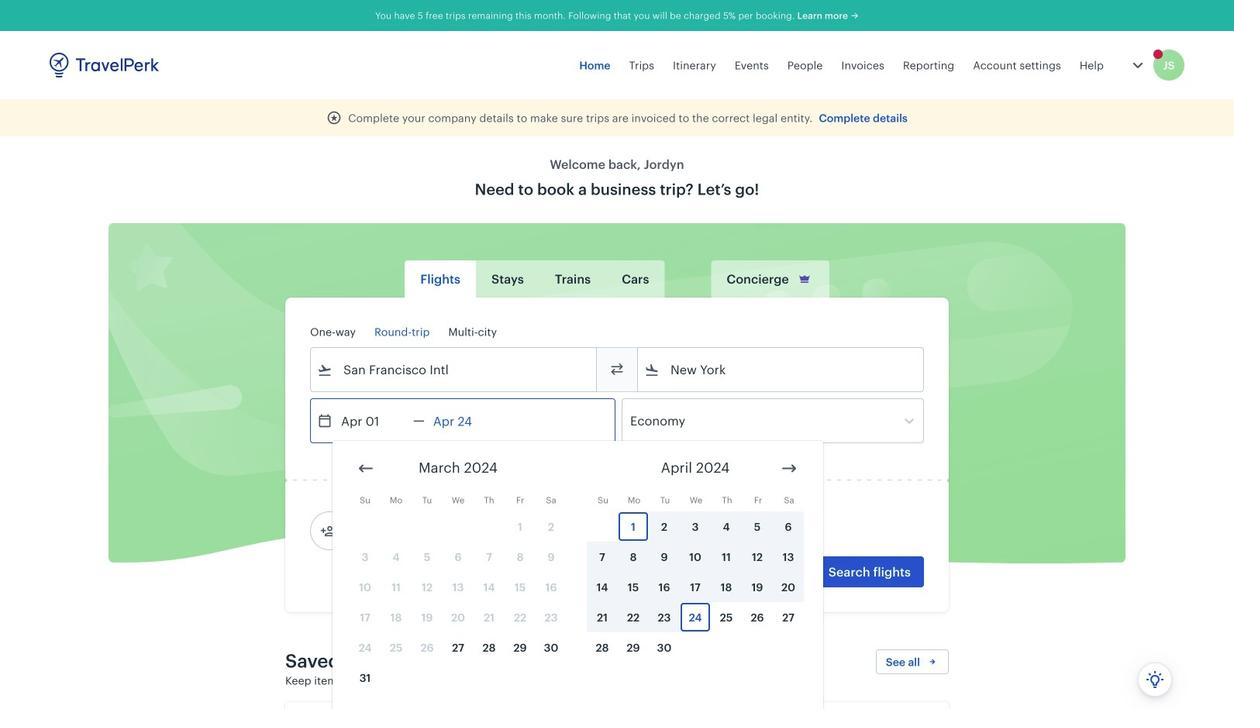 Task type: locate. For each thing, give the bounding box(es) containing it.
move backward to switch to the previous month. image
[[357, 460, 375, 478]]

calendar application
[[333, 441, 1235, 710]]

From search field
[[333, 358, 576, 382]]

Depart text field
[[333, 399, 413, 443]]



Task type: vqa. For each thing, say whether or not it's contained in the screenshot.
Calendar application
yes



Task type: describe. For each thing, give the bounding box(es) containing it.
move forward to switch to the next month. image
[[780, 460, 799, 478]]

To search field
[[660, 358, 904, 382]]

Return text field
[[425, 399, 506, 443]]



